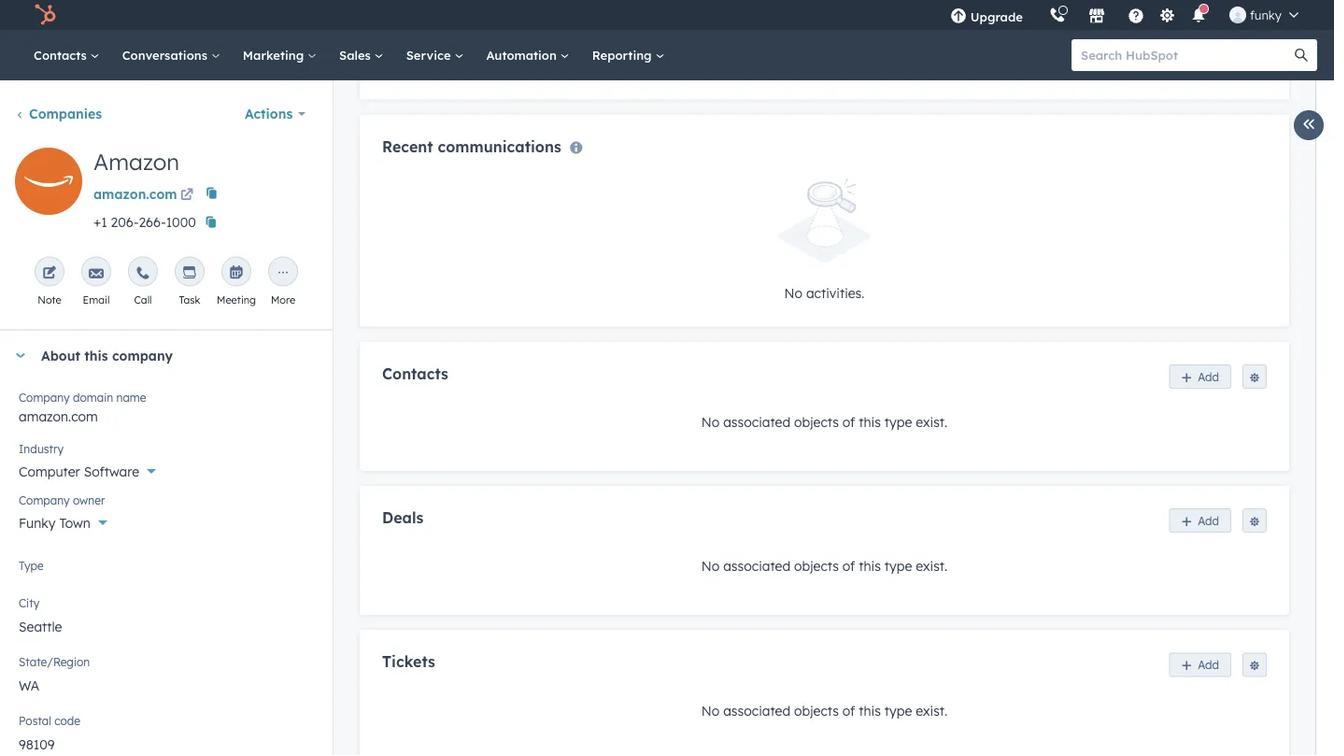 Task type: locate. For each thing, give the bounding box(es) containing it.
1 vertical spatial contacts
[[382, 364, 449, 383]]

company
[[19, 391, 70, 405], [19, 494, 70, 508]]

3 of from the top
[[843, 703, 856, 719]]

of
[[843, 414, 856, 430], [843, 558, 856, 575], [843, 703, 856, 719]]

2 add from the top
[[1199, 514, 1220, 528]]

2 add button from the top
[[1170, 509, 1232, 533]]

2 exist. from the top
[[916, 558, 948, 575]]

add for contacts
[[1199, 370, 1220, 384]]

1 vertical spatial add
[[1199, 514, 1220, 528]]

1 vertical spatial company
[[19, 494, 70, 508]]

2 vertical spatial of
[[843, 703, 856, 719]]

no activities. alert
[[382, 178, 1268, 304]]

0 vertical spatial contacts
[[34, 47, 90, 63]]

0 vertical spatial no associated objects of this type exist.
[[702, 414, 948, 430]]

funky town button
[[19, 504, 314, 535]]

of for contacts
[[843, 414, 856, 430]]

email image
[[89, 266, 104, 281]]

exist.
[[916, 414, 948, 430], [916, 558, 948, 575], [916, 703, 948, 719]]

1 type from the top
[[885, 414, 913, 430]]

State/Region text field
[[19, 666, 314, 703]]

1 of from the top
[[843, 414, 856, 430]]

Postal code text field
[[19, 725, 314, 755]]

1 associated from the top
[[724, 414, 791, 430]]

upgrade image
[[951, 8, 967, 25]]

add button
[[1170, 364, 1232, 389], [1170, 509, 1232, 533], [1170, 653, 1232, 677]]

0 vertical spatial exist.
[[916, 414, 948, 430]]

company
[[112, 348, 173, 364]]

conversations link
[[111, 30, 232, 80]]

1 add from the top
[[1199, 370, 1220, 384]]

help button
[[1121, 0, 1153, 30]]

sales
[[339, 47, 375, 63]]

industry
[[19, 442, 64, 456]]

3 add button from the top
[[1170, 653, 1232, 677]]

recent
[[382, 137, 433, 156]]

note
[[38, 293, 61, 306]]

no associated objects of this type exist. for deals
[[702, 558, 948, 575]]

about
[[41, 348, 80, 364]]

add
[[1199, 370, 1220, 384], [1199, 514, 1220, 528], [1199, 658, 1220, 672]]

3 no associated objects of this type exist. from the top
[[702, 703, 948, 719]]

no inside alert
[[785, 285, 803, 301]]

settings link
[[1156, 5, 1180, 25]]

2 vertical spatial exist.
[[916, 703, 948, 719]]

0 vertical spatial amazon.com
[[93, 186, 177, 202]]

companies link
[[15, 106, 102, 122]]

conversations
[[122, 47, 211, 63]]

1 no associated objects of this type exist. from the top
[[702, 414, 948, 430]]

2 vertical spatial type
[[885, 703, 913, 719]]

menu
[[937, 0, 1313, 30]]

type for deals
[[885, 558, 913, 575]]

marketing
[[243, 47, 308, 63]]

3 type from the top
[[885, 703, 913, 719]]

hubspot image
[[34, 4, 56, 26]]

1 add button from the top
[[1170, 364, 1232, 389]]

caret image
[[15, 353, 26, 358]]

funky town image
[[1230, 7, 1247, 23]]

1 vertical spatial objects
[[795, 558, 839, 575]]

funky button
[[1219, 0, 1311, 30]]

2 vertical spatial add button
[[1170, 653, 1232, 677]]

associated
[[724, 414, 791, 430], [724, 558, 791, 575], [724, 703, 791, 719]]

companies
[[29, 106, 102, 122]]

1000
[[166, 214, 196, 230]]

company down 'about'
[[19, 391, 70, 405]]

software
[[84, 463, 139, 480]]

0 vertical spatial associated
[[724, 414, 791, 430]]

actions button
[[233, 95, 318, 133]]

calling icon button
[[1042, 3, 1074, 27]]

company inside company domain name amazon.com
[[19, 391, 70, 405]]

1 exist. from the top
[[916, 414, 948, 430]]

reporting
[[592, 47, 656, 63]]

contacts inside contacts link
[[34, 47, 90, 63]]

1 vertical spatial add button
[[1170, 509, 1232, 533]]

add button for contacts
[[1170, 364, 1232, 389]]

meeting image
[[229, 266, 244, 281]]

amazon.com link
[[93, 179, 197, 207]]

notifications button
[[1183, 0, 1215, 30]]

0 vertical spatial company
[[19, 391, 70, 405]]

funky
[[1251, 7, 1283, 22]]

1 company from the top
[[19, 391, 70, 405]]

3 objects from the top
[[795, 703, 839, 719]]

2 vertical spatial add
[[1199, 658, 1220, 672]]

3 exist. from the top
[[916, 703, 948, 719]]

add for deals
[[1199, 514, 1220, 528]]

2 objects from the top
[[795, 558, 839, 575]]

2 vertical spatial associated
[[724, 703, 791, 719]]

3 add from the top
[[1199, 658, 1220, 672]]

this
[[84, 348, 108, 364], [859, 414, 881, 430], [859, 558, 881, 575], [859, 703, 881, 719]]

postal code
[[19, 714, 80, 728]]

notifications image
[[1191, 8, 1208, 25]]

type
[[885, 414, 913, 430], [885, 558, 913, 575], [885, 703, 913, 719]]

type
[[19, 559, 44, 573]]

0 vertical spatial of
[[843, 414, 856, 430]]

town
[[59, 515, 90, 531]]

no
[[785, 285, 803, 301], [702, 414, 720, 430], [702, 558, 720, 575], [702, 703, 720, 719]]

company up funky
[[19, 494, 70, 508]]

no associated objects of this type exist.
[[702, 414, 948, 430], [702, 558, 948, 575], [702, 703, 948, 719]]

2 associated from the top
[[724, 558, 791, 575]]

no for contacts
[[702, 414, 720, 430]]

1 vertical spatial amazon.com
[[19, 408, 98, 424]]

0 vertical spatial add
[[1199, 370, 1220, 384]]

1 vertical spatial type
[[885, 558, 913, 575]]

2 no associated objects of this type exist. from the top
[[702, 558, 948, 575]]

associated for deals
[[724, 558, 791, 575]]

amazon.com up industry
[[19, 408, 98, 424]]

1 vertical spatial no associated objects of this type exist.
[[702, 558, 948, 575]]

associated for contacts
[[724, 414, 791, 430]]

amazon.com
[[93, 186, 177, 202], [19, 408, 98, 424]]

amazon.com up the +1 206-266-1000 on the left top
[[93, 186, 177, 202]]

exist. for deals
[[916, 558, 948, 575]]

1 objects from the top
[[795, 414, 839, 430]]

exist. for contacts
[[916, 414, 948, 430]]

menu containing funky
[[937, 0, 1313, 30]]

0 vertical spatial objects
[[795, 414, 839, 430]]

2 vertical spatial no associated objects of this type exist.
[[702, 703, 948, 719]]

0 vertical spatial add button
[[1170, 364, 1232, 389]]

hubspot link
[[22, 4, 70, 26]]

objects
[[795, 414, 839, 430], [795, 558, 839, 575], [795, 703, 839, 719]]

2 type from the top
[[885, 558, 913, 575]]

search button
[[1286, 39, 1318, 71]]

service
[[406, 47, 455, 63]]

amazon.com inside company domain name amazon.com
[[19, 408, 98, 424]]

automation
[[487, 47, 561, 63]]

meeting
[[217, 293, 256, 306]]

+1 206-266-1000
[[93, 214, 196, 230]]

name
[[116, 391, 146, 405]]

0 horizontal spatial contacts
[[34, 47, 90, 63]]

3 associated from the top
[[724, 703, 791, 719]]

domain
[[73, 391, 113, 405]]

+1
[[93, 214, 107, 230]]

2 vertical spatial objects
[[795, 703, 839, 719]]

Search HubSpot search field
[[1072, 39, 1301, 71]]

0 vertical spatial type
[[885, 414, 913, 430]]

1 vertical spatial exist.
[[916, 558, 948, 575]]

this for tickets
[[859, 703, 881, 719]]

exist. for tickets
[[916, 703, 948, 719]]

1 vertical spatial associated
[[724, 558, 791, 575]]

1 vertical spatial of
[[843, 558, 856, 575]]

2 company from the top
[[19, 494, 70, 508]]

2 of from the top
[[843, 558, 856, 575]]

about this company
[[41, 348, 173, 364]]

contacts
[[34, 47, 90, 63], [382, 364, 449, 383]]



Task type: describe. For each thing, give the bounding box(es) containing it.
settings image
[[1160, 8, 1176, 25]]

recent communications
[[382, 137, 562, 156]]

company domain name amazon.com
[[19, 391, 146, 424]]

city
[[19, 596, 40, 610]]

marketing link
[[232, 30, 328, 80]]

type for contacts
[[885, 414, 913, 430]]

no associated objects of this type exist. for tickets
[[702, 703, 948, 719]]

contacts link
[[22, 30, 111, 80]]

more
[[271, 293, 295, 306]]

objects for contacts
[[795, 414, 839, 430]]

add button for deals
[[1170, 509, 1232, 533]]

of for deals
[[843, 558, 856, 575]]

company owner
[[19, 494, 105, 508]]

computer software
[[19, 463, 139, 480]]

associated for tickets
[[724, 703, 791, 719]]

1 horizontal spatial contacts
[[382, 364, 449, 383]]

266-
[[139, 214, 166, 230]]

no associated objects of this type exist. for contacts
[[702, 414, 948, 430]]

no activities.
[[785, 285, 865, 301]]

search image
[[1296, 49, 1309, 62]]

about this company button
[[0, 330, 314, 381]]

add for tickets
[[1199, 658, 1220, 672]]

deals
[[382, 508, 424, 527]]

this inside dropdown button
[[84, 348, 108, 364]]

company for company owner
[[19, 494, 70, 508]]

automation link
[[475, 30, 581, 80]]

computer software button
[[19, 453, 314, 484]]

edit button
[[15, 148, 82, 222]]

no for deals
[[702, 558, 720, 575]]

no for tickets
[[702, 703, 720, 719]]

task
[[179, 293, 200, 306]]

objects for tickets
[[795, 703, 839, 719]]

add button for tickets
[[1170, 653, 1232, 677]]

service link
[[395, 30, 475, 80]]

call
[[134, 293, 152, 306]]

tickets
[[382, 653, 435, 671]]

company for company domain name amazon.com
[[19, 391, 70, 405]]

link opens in a new window image
[[180, 185, 194, 207]]

of for tickets
[[843, 703, 856, 719]]

link opens in a new window image
[[180, 189, 194, 202]]

this for contacts
[[859, 414, 881, 430]]

code
[[54, 714, 80, 728]]

computer
[[19, 463, 80, 480]]

calling icon image
[[1050, 7, 1067, 24]]

note image
[[42, 266, 57, 281]]

reporting link
[[581, 30, 676, 80]]

marketplaces image
[[1089, 8, 1106, 25]]

funky town
[[19, 515, 90, 531]]

type for tickets
[[885, 703, 913, 719]]

206-
[[111, 214, 139, 230]]

more image
[[276, 266, 291, 281]]

amazon
[[93, 148, 180, 176]]

state/region
[[19, 655, 90, 669]]

postal
[[19, 714, 51, 728]]

upgrade
[[971, 9, 1024, 24]]

email
[[83, 293, 110, 306]]

help image
[[1128, 8, 1145, 25]]

task image
[[182, 266, 197, 281]]

funky
[[19, 515, 56, 531]]

sales link
[[328, 30, 395, 80]]

this for deals
[[859, 558, 881, 575]]

activities.
[[807, 285, 865, 301]]

communications
[[438, 137, 562, 156]]

actions
[[245, 106, 293, 122]]

owner
[[73, 494, 105, 508]]

City text field
[[19, 607, 314, 645]]

objects for deals
[[795, 558, 839, 575]]

call image
[[136, 266, 151, 281]]

marketplaces button
[[1078, 0, 1117, 30]]



Task type: vqa. For each thing, say whether or not it's contained in the screenshot.
2nd "Account" from the bottom
no



